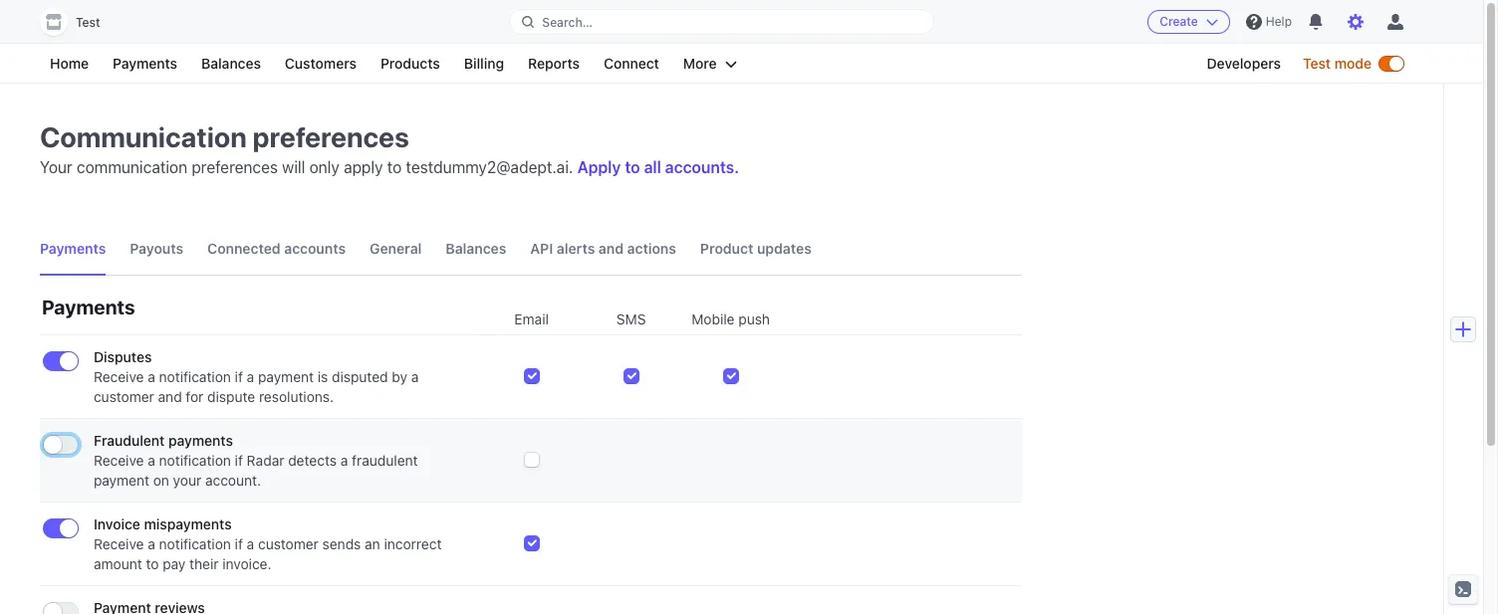 Task type: vqa. For each thing, say whether or not it's contained in the screenshot.
connect "Link" at top
yes



Task type: locate. For each thing, give the bounding box(es) containing it.
0 vertical spatial preferences
[[253, 121, 409, 153]]

notification inside invoice mispayments receive a notification if a customer sends an incorrect amount to pay their invoice.
[[159, 536, 231, 553]]

a up 'on'
[[148, 452, 155, 469]]

balances
[[201, 55, 261, 72], [446, 240, 507, 257]]

product
[[700, 240, 754, 257]]

0 horizontal spatial payment
[[94, 472, 149, 489]]

fraudulent
[[94, 432, 165, 449]]

balances left api
[[446, 240, 507, 257]]

alerts
[[557, 240, 595, 257]]

actions
[[627, 240, 677, 257]]

product updates
[[700, 240, 812, 257]]

preferences left will
[[192, 158, 278, 176]]

receive inside fraudulent payments receive a notification if radar detects a fraudulent payment on your account.
[[94, 452, 144, 469]]

0 vertical spatial receive
[[94, 369, 144, 386]]

notification for payments
[[159, 452, 231, 469]]

1 notification from the top
[[159, 369, 231, 386]]

a down mispayments
[[148, 536, 155, 553]]

1 vertical spatial and
[[158, 389, 182, 406]]

testdummy2@adept.ai.
[[406, 158, 573, 176]]

invoice.
[[223, 556, 272, 573]]

notification for mispayments
[[159, 536, 231, 553]]

your
[[40, 158, 73, 176]]

0 vertical spatial test
[[76, 15, 100, 30]]

1 vertical spatial preferences
[[192, 158, 278, 176]]

1 vertical spatial payments
[[40, 240, 106, 257]]

customer up invoice.
[[258, 536, 319, 553]]

notification up the for
[[159, 369, 231, 386]]

1 vertical spatial customer
[[258, 536, 319, 553]]

will
[[282, 158, 305, 176]]

and
[[599, 240, 624, 257], [158, 389, 182, 406]]

balances right payments link
[[201, 55, 261, 72]]

1 vertical spatial receive
[[94, 452, 144, 469]]

test up home
[[76, 15, 100, 30]]

to left pay
[[146, 556, 159, 573]]

sends
[[323, 536, 361, 553]]

1 vertical spatial payment
[[94, 472, 149, 489]]

api alerts and actions
[[531, 240, 677, 257]]

receive for fraudulent
[[94, 452, 144, 469]]

account.
[[205, 472, 261, 489]]

reports link
[[518, 52, 590, 76]]

2 notification from the top
[[159, 452, 231, 469]]

their
[[189, 556, 219, 573]]

if up invoice.
[[235, 536, 243, 553]]

0 vertical spatial payment
[[258, 369, 314, 386]]

payment left 'on'
[[94, 472, 149, 489]]

1 horizontal spatial to
[[387, 158, 402, 176]]

2 if from the top
[[235, 452, 243, 469]]

and left the for
[[158, 389, 182, 406]]

if up 'account.'
[[235, 452, 243, 469]]

help
[[1266, 14, 1292, 29]]

0 horizontal spatial and
[[158, 389, 182, 406]]

detects
[[288, 452, 337, 469]]

only
[[309, 158, 340, 176]]

more
[[683, 55, 717, 72]]

preferences up only
[[253, 121, 409, 153]]

if up dispute
[[235, 369, 243, 386]]

your
[[173, 472, 201, 489]]

mispayments
[[144, 516, 232, 533]]

fraudulent payments receive a notification if radar detects a fraudulent payment on your account.
[[94, 432, 418, 489]]

0 horizontal spatial to
[[146, 556, 159, 573]]

2 horizontal spatial to
[[625, 158, 640, 176]]

notification down mispayments
[[159, 536, 231, 553]]

1 horizontal spatial test
[[1303, 55, 1331, 72]]

if inside invoice mispayments receive a notification if a customer sends an incorrect amount to pay their invoice.
[[235, 536, 243, 553]]

and inside disputes receive a notification if a payment is disputed by a customer and for dispute resolutions.
[[158, 389, 182, 406]]

to left the all at the top left
[[625, 158, 640, 176]]

1 vertical spatial if
[[235, 452, 243, 469]]

receive up amount
[[94, 536, 144, 553]]

invoice mispayments receive a notification if a customer sends an incorrect amount to pay their invoice.
[[94, 516, 442, 573]]

if inside disputes receive a notification if a payment is disputed by a customer and for dispute resolutions.
[[235, 369, 243, 386]]

test left mode in the top right of the page
[[1303, 55, 1331, 72]]

customers
[[285, 55, 357, 72]]

test
[[76, 15, 100, 30], [1303, 55, 1331, 72]]

receive down fraudulent
[[94, 452, 144, 469]]

test for test mode
[[1303, 55, 1331, 72]]

0 vertical spatial and
[[599, 240, 624, 257]]

1 horizontal spatial balances
[[446, 240, 507, 257]]

3 if from the top
[[235, 536, 243, 553]]

2 receive from the top
[[94, 452, 144, 469]]

receive inside invoice mispayments receive a notification if a customer sends an incorrect amount to pay their invoice.
[[94, 536, 144, 553]]

disputed
[[332, 369, 388, 386]]

communication
[[77, 158, 187, 176]]

notification inside fraudulent payments receive a notification if radar detects a fraudulent payment on your account.
[[159, 452, 231, 469]]

apply to all accounts. button
[[578, 158, 740, 176]]

and right alerts
[[599, 240, 624, 257]]

2 vertical spatial receive
[[94, 536, 144, 553]]

3 receive from the top
[[94, 536, 144, 553]]

3 notification from the top
[[159, 536, 231, 553]]

if inside fraudulent payments receive a notification if radar detects a fraudulent payment on your account.
[[235, 452, 243, 469]]

payments up disputes
[[42, 296, 135, 319]]

an
[[365, 536, 380, 553]]

1 vertical spatial notification
[[159, 452, 231, 469]]

to
[[387, 158, 402, 176], [625, 158, 640, 176], [146, 556, 159, 573]]

0 vertical spatial balances
[[201, 55, 261, 72]]

0 horizontal spatial test
[[76, 15, 100, 30]]

disputes receive a notification if a payment is disputed by a customer and for dispute resolutions.
[[94, 349, 419, 406]]

dispute
[[207, 389, 255, 406]]

preferences
[[253, 121, 409, 153], [192, 158, 278, 176]]

0 horizontal spatial customer
[[94, 389, 154, 406]]

payments
[[113, 55, 177, 72], [40, 240, 106, 257], [42, 296, 135, 319]]

customer
[[94, 389, 154, 406], [258, 536, 319, 553]]

tab list
[[40, 223, 1022, 276]]

accounts.
[[665, 158, 740, 176]]

1 vertical spatial test
[[1303, 55, 1331, 72]]

payments down 'your'
[[40, 240, 106, 257]]

receive down disputes
[[94, 369, 144, 386]]

a
[[148, 369, 155, 386], [247, 369, 254, 386], [411, 369, 419, 386], [148, 452, 155, 469], [341, 452, 348, 469], [148, 536, 155, 553], [247, 536, 254, 553]]

1 horizontal spatial customer
[[258, 536, 319, 553]]

billing link
[[454, 52, 514, 76]]

2 vertical spatial notification
[[159, 536, 231, 553]]

notification
[[159, 369, 231, 386], [159, 452, 231, 469], [159, 536, 231, 553]]

notification down payments
[[159, 452, 231, 469]]

0 vertical spatial notification
[[159, 369, 231, 386]]

0 vertical spatial customer
[[94, 389, 154, 406]]

1 vertical spatial balances
[[446, 240, 507, 257]]

test inside test button
[[76, 15, 100, 30]]

1 receive from the top
[[94, 369, 144, 386]]

2 vertical spatial payments
[[42, 296, 135, 319]]

1 horizontal spatial payment
[[258, 369, 314, 386]]

payments for payments
[[42, 296, 135, 319]]

receive
[[94, 369, 144, 386], [94, 452, 144, 469], [94, 536, 144, 553]]

create
[[1160, 14, 1199, 29]]

1 if from the top
[[235, 369, 243, 386]]

mobile push
[[692, 311, 770, 328]]

receive for invoice
[[94, 536, 144, 553]]

payment inside fraudulent payments receive a notification if radar detects a fraudulent payment on your account.
[[94, 472, 149, 489]]

customer down disputes
[[94, 389, 154, 406]]

to right apply on the left top of page
[[387, 158, 402, 176]]

communication preferences your communication preferences will only apply to testdummy2@adept.ai. apply to all accounts.
[[40, 121, 740, 176]]

if
[[235, 369, 243, 386], [235, 452, 243, 469], [235, 536, 243, 553]]

and inside tab list
[[599, 240, 624, 257]]

0 vertical spatial payments
[[113, 55, 177, 72]]

connected
[[207, 240, 281, 257]]

on
[[153, 472, 169, 489]]

0 vertical spatial if
[[235, 369, 243, 386]]

payment
[[258, 369, 314, 386], [94, 472, 149, 489]]

a up dispute
[[247, 369, 254, 386]]

payment up resolutions.
[[258, 369, 314, 386]]

customer inside disputes receive a notification if a payment is disputed by a customer and for dispute resolutions.
[[94, 389, 154, 406]]

customer inside invoice mispayments receive a notification if a customer sends an incorrect amount to pay their invoice.
[[258, 536, 319, 553]]

radar
[[247, 452, 284, 469]]

1 horizontal spatial and
[[599, 240, 624, 257]]

disputes
[[94, 349, 152, 366]]

payments up communication
[[113, 55, 177, 72]]

2 vertical spatial if
[[235, 536, 243, 553]]



Task type: describe. For each thing, give the bounding box(es) containing it.
mobile
[[692, 311, 735, 328]]

all
[[644, 158, 661, 176]]

0 horizontal spatial balances
[[201, 55, 261, 72]]

a up invoice.
[[247, 536, 254, 553]]

payouts
[[130, 240, 183, 257]]

pay
[[163, 556, 186, 573]]

apply
[[578, 158, 621, 176]]

payment inside disputes receive a notification if a payment is disputed by a customer and for dispute resolutions.
[[258, 369, 314, 386]]

test button
[[40, 8, 120, 36]]

billing
[[464, 55, 504, 72]]

general
[[370, 240, 422, 257]]

customers link
[[275, 52, 367, 76]]

products link
[[371, 52, 450, 76]]

connect
[[604, 55, 660, 72]]

accounts
[[284, 240, 346, 257]]

a right by
[[411, 369, 419, 386]]

a down disputes
[[148, 369, 155, 386]]

search…
[[542, 14, 593, 29]]

developers link
[[1197, 52, 1291, 76]]

receive inside disputes receive a notification if a payment is disputed by a customer and for dispute resolutions.
[[94, 369, 144, 386]]

fraudulent
[[352, 452, 418, 469]]

products
[[381, 55, 440, 72]]

more button
[[673, 52, 747, 76]]

to inside invoice mispayments receive a notification if a customer sends an incorrect amount to pay their invoice.
[[146, 556, 159, 573]]

Search… search field
[[511, 9, 933, 34]]

invoice
[[94, 516, 140, 533]]

connected accounts
[[207, 240, 346, 257]]

by
[[392, 369, 408, 386]]

tab list containing payments
[[40, 223, 1022, 276]]

balances link
[[191, 52, 271, 76]]

payments link
[[103, 52, 187, 76]]

payments for communication preferences
[[40, 240, 106, 257]]

sms
[[617, 311, 646, 328]]

connect link
[[594, 52, 670, 76]]

email
[[515, 311, 549, 328]]

home
[[50, 55, 89, 72]]

balances inside tab list
[[446, 240, 507, 257]]

push
[[739, 311, 770, 328]]

api
[[531, 240, 553, 257]]

if for mispayments
[[235, 536, 243, 553]]

amount
[[94, 556, 142, 573]]

notification inside disputes receive a notification if a payment is disputed by a customer and for dispute resolutions.
[[159, 369, 231, 386]]

payments
[[168, 432, 233, 449]]

home link
[[40, 52, 99, 76]]

incorrect
[[384, 536, 442, 553]]

apply
[[344, 158, 383, 176]]

test mode
[[1303, 55, 1372, 72]]

a right detects
[[341, 452, 348, 469]]

create button
[[1148, 10, 1231, 34]]

mode
[[1335, 55, 1372, 72]]

updates
[[757, 240, 812, 257]]

for
[[186, 389, 204, 406]]

test for test
[[76, 15, 100, 30]]

help button
[[1239, 6, 1300, 38]]

resolutions.
[[259, 389, 334, 406]]

if for payments
[[235, 452, 243, 469]]

Search… text field
[[511, 9, 933, 34]]

developers
[[1207, 55, 1282, 72]]

is
[[318, 369, 328, 386]]

communication
[[40, 121, 247, 153]]

reports
[[528, 55, 580, 72]]



